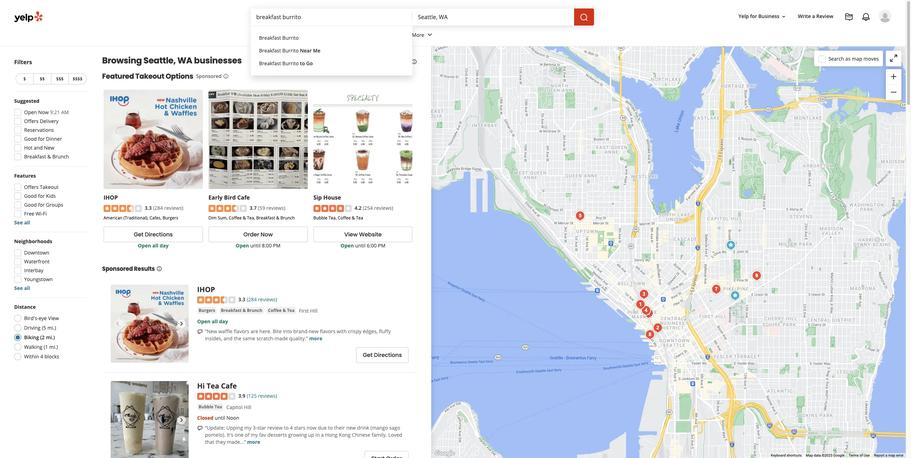 Task type: vqa. For each thing, say whether or not it's contained in the screenshot.
United States popup button
no



Task type: locate. For each thing, give the bounding box(es) containing it.
new up kong
[[346, 425, 356, 431]]

1 previous image from the top
[[114, 320, 122, 328]]

until up "update:
[[215, 415, 225, 422]]

0 vertical spatial brunch
[[52, 153, 69, 160]]

get directions link down fluffy
[[356, 348, 409, 363]]

open for 9:21 am
[[24, 109, 37, 116]]

tea down the 4.2
[[356, 215, 363, 221]]

1 horizontal spatial sponsored
[[196, 73, 222, 79]]

of left use
[[860, 454, 863, 458]]

ihop image
[[728, 289, 743, 303]]

directions for leftmost get directions link
[[145, 231, 173, 239]]

& down new
[[47, 153, 51, 160]]

view
[[344, 231, 358, 239], [48, 315, 59, 322]]

reviews) right (125
[[258, 393, 277, 400]]

none field 'near'
[[418, 13, 569, 21]]

4 left stars
[[290, 425, 293, 431]]

takeout down "seattle,"
[[135, 71, 164, 81]]

1 horizontal spatial ihop
[[197, 285, 215, 295]]

& inside group
[[47, 153, 51, 160]]

group containing suggested
[[12, 98, 88, 163]]

to right review
[[284, 425, 289, 431]]

bubble tea, coffee & tea
[[314, 215, 363, 221]]

0 horizontal spatial more link
[[247, 439, 260, 446]]

1 horizontal spatial coffee
[[268, 308, 282, 314]]

16 speech v2 image
[[197, 329, 203, 335]]

0 horizontal spatial map
[[852, 55, 863, 62]]

chinese
[[352, 432, 371, 439]]

1 horizontal spatial until
[[250, 242, 261, 249]]

0 horizontal spatial now
[[38, 109, 49, 116]]

0 vertical spatial 16 info v2 image
[[412, 59, 417, 65]]

bubble for bubble tea
[[199, 404, 214, 410]]

view up open until 6:00 pm
[[344, 231, 358, 239]]

map left error
[[889, 454, 896, 458]]

16 info v2 image for browsing seattle, wa businesses
[[412, 59, 417, 65]]

1 vertical spatial see
[[14, 285, 23, 292]]

1 horizontal spatial a
[[813, 13, 816, 20]]

open down order
[[236, 242, 249, 249]]

open all day up "new
[[197, 318, 228, 325]]

previous image for hi tea cafe
[[114, 416, 122, 425]]

0 vertical spatial mi.)
[[47, 325, 56, 331]]

0 horizontal spatial 3.3 star rating image
[[104, 205, 142, 212]]

open down suggested
[[24, 109, 37, 116]]

burgers down 3.3 (284 reviews)
[[163, 215, 178, 221]]

0 horizontal spatial new
[[309, 328, 319, 335]]

for down good for kids
[[38, 202, 45, 208]]

2 horizontal spatial brunch
[[281, 215, 295, 221]]

1 horizontal spatial of
[[860, 454, 863, 458]]

0 vertical spatial directions
[[145, 231, 173, 239]]

flavors up the
[[234, 328, 249, 335]]

coffee & tea button
[[267, 307, 296, 314]]

0 vertical spatial ihop
[[104, 194, 118, 201]]

4.2 (254 reviews)
[[355, 205, 393, 211]]

2 offers from the top
[[24, 184, 39, 191]]

1 tea, from the left
[[247, 215, 255, 221]]

& down 3.7 (59 reviews)
[[276, 215, 279, 221]]

coffee down 4.2 star rating image
[[338, 215, 351, 221]]

business
[[759, 13, 780, 20]]

map for error
[[889, 454, 896, 458]]

blocks
[[45, 353, 59, 360]]

next image for ihop
[[177, 320, 186, 328]]

0 horizontal spatial directions
[[145, 231, 173, 239]]

2 pm from the left
[[378, 242, 386, 249]]

1 vertical spatial directions
[[374, 351, 402, 360]]

to left go
[[300, 60, 305, 67]]

ihop
[[104, 194, 118, 201], [197, 285, 215, 295]]

1 vertical spatial view
[[48, 315, 59, 322]]

2 burrito from the top
[[282, 47, 299, 54]]

for
[[751, 13, 758, 20], [38, 136, 45, 142], [38, 193, 45, 199], [38, 202, 45, 208]]

zoom in image
[[890, 72, 898, 81]]

1 horizontal spatial (284
[[247, 296, 257, 303]]

reviews) right (59
[[267, 205, 286, 211]]

sponsored results
[[102, 265, 155, 273]]

more link
[[309, 335, 323, 342], [247, 439, 260, 446]]

projects image
[[845, 13, 854, 21]]

until left 6:00
[[355, 242, 366, 249]]

breakfast & brunch inside group
[[24, 153, 69, 160]]

2 vertical spatial brunch
[[247, 308, 262, 314]]

1 burrito from the top
[[282, 34, 299, 41]]

see for free wi-fi
[[14, 219, 23, 226]]

1 slideshow element from the top
[[111, 285, 189, 363]]

good down offers takeout
[[24, 193, 37, 199]]

3 good from the top
[[24, 202, 37, 208]]

hill for ihop
[[310, 308, 318, 314]]

1 vertical spatial more
[[247, 439, 260, 446]]

a inside "update: upping my 3-star review to 4 stars now due to their new drink (mango sago pomelo). it's one of my fav desserts growing up in a hong kong chinese family. loved that they made…"
[[321, 432, 324, 439]]

get down american (traditional), cafes, burgers
[[134, 231, 144, 239]]

hot
[[24, 144, 33, 151]]

tea inside button
[[287, 308, 295, 314]]

3 burrito from the top
[[282, 60, 299, 67]]

tea down 3.9 star rating image
[[215, 404, 222, 410]]

open up 16 speech v2 image
[[197, 318, 211, 325]]

keyboard shortcuts button
[[771, 454, 802, 458]]

tea inside button
[[215, 404, 222, 410]]

16 info v2 image for sponsored
[[223, 73, 229, 79]]

for right yelp
[[751, 13, 758, 20]]

keyboard shortcuts
[[771, 454, 802, 458]]

2 see all button from the top
[[14, 285, 30, 292]]

burrito for near me
[[282, 47, 299, 54]]

and
[[34, 144, 43, 151], [224, 335, 233, 342]]

driving
[[24, 325, 41, 331]]

sip
[[314, 194, 322, 201]]

coffee for view website
[[338, 215, 351, 221]]

previous image
[[114, 320, 122, 328], [114, 416, 122, 425]]

0 horizontal spatial flavors
[[234, 328, 249, 335]]

more down fav
[[247, 439, 260, 446]]

3.9
[[238, 393, 245, 400]]

my left '3-'
[[244, 425, 252, 431]]

for inside button
[[751, 13, 758, 20]]

1 vertical spatial get directions link
[[356, 348, 409, 363]]

3.3 star rating image
[[104, 205, 142, 212], [197, 297, 236, 304]]

breakfast down breakfast burrito near me
[[259, 60, 281, 67]]

0 horizontal spatial coffee
[[229, 215, 242, 221]]

1 vertical spatial 3.3 star rating image
[[197, 297, 236, 304]]

features
[[14, 172, 36, 179]]

1 vertical spatial previous image
[[114, 416, 122, 425]]

0 horizontal spatial takeout
[[40, 184, 59, 191]]

more link
[[406, 26, 440, 46]]

for for dinner
[[38, 136, 45, 142]]

filters
[[14, 58, 32, 66]]

16 info v2 image down more
[[412, 59, 417, 65]]

1 horizontal spatial takeout
[[135, 71, 164, 81]]

see all
[[14, 219, 30, 226], [14, 285, 30, 292]]

ihop up the american
[[104, 194, 118, 201]]

0 horizontal spatial cafe
[[221, 382, 237, 391]]

now for order
[[261, 231, 273, 239]]

3.9 star rating image
[[197, 393, 236, 400]]

3.3 for 3.3
[[238, 296, 245, 303]]

burgers inside button
[[199, 308, 215, 314]]

0 vertical spatial takeout
[[135, 71, 164, 81]]

mi.) right (1 at the left bottom of the page
[[49, 344, 58, 351]]

None search field
[[251, 9, 596, 26]]

results
[[134, 265, 155, 273]]

good up free
[[24, 202, 37, 208]]

get directions
[[134, 231, 173, 239], [363, 351, 402, 360]]

0 vertical spatial get directions link
[[104, 227, 203, 242]]

day down 'cafes,'
[[160, 242, 169, 249]]

burrito down breakfast burrito near me
[[282, 60, 299, 67]]

offers up good for kids
[[24, 184, 39, 191]]

go
[[306, 60, 313, 67]]

tea, down 3.7
[[247, 215, 255, 221]]

breakfast down 3.7 (59 reviews)
[[256, 215, 275, 221]]

new
[[309, 328, 319, 335], [346, 425, 356, 431]]

1 see all from the top
[[14, 219, 30, 226]]

delivery
[[40, 118, 59, 125]]

mi.) right (2
[[46, 334, 55, 341]]

$$ button
[[33, 73, 51, 84]]

breakfast down 'hot and new' at the top
[[24, 153, 46, 160]]

group
[[886, 69, 902, 100], [12, 98, 88, 163], [12, 172, 88, 226], [12, 238, 88, 292]]

1 horizontal spatial 16 info v2 image
[[223, 73, 229, 79]]

(284 up 'cafes,'
[[153, 205, 163, 211]]

for up 'hot and new' at the top
[[38, 136, 45, 142]]

next image
[[177, 320, 186, 328], [177, 416, 186, 425]]

burrito up breakfast burrito to go
[[282, 47, 299, 54]]

terms of use link
[[849, 454, 870, 458]]

4 down walking (1 mi.)
[[40, 353, 43, 360]]

drink
[[357, 425, 369, 431]]

0 vertical spatial next image
[[177, 320, 186, 328]]

map
[[852, 55, 863, 62], [889, 454, 896, 458]]

0 vertical spatial map
[[852, 55, 863, 62]]

wi-
[[36, 210, 43, 217]]

family.
[[372, 432, 387, 439]]

1 horizontal spatial get directions
[[363, 351, 402, 360]]

bubble inside button
[[199, 404, 214, 410]]

(284 reviews) link
[[247, 296, 277, 303]]

2 vertical spatial good
[[24, 202, 37, 208]]

option group
[[12, 304, 88, 363]]

tea, down 4.2 star rating image
[[329, 215, 337, 221]]

0 horizontal spatial 4
[[40, 353, 43, 360]]

youngstown
[[24, 276, 53, 283]]

view right eye
[[48, 315, 59, 322]]

waffle
[[219, 328, 233, 335]]

pm
[[273, 242, 281, 249], [378, 242, 386, 249]]

flavors left 'with'
[[320, 328, 336, 335]]

breakfast
[[259, 34, 281, 41], [259, 47, 281, 54], [259, 60, 281, 67], [24, 153, 46, 160], [256, 215, 275, 221], [221, 308, 242, 314]]

with
[[337, 328, 347, 335]]

see all down free
[[14, 219, 30, 226]]

near
[[300, 47, 312, 54]]

0 horizontal spatial (284
[[153, 205, 163, 211]]

now
[[307, 425, 317, 431]]

1 horizontal spatial get directions link
[[356, 348, 409, 363]]

order now
[[244, 231, 273, 239]]

1 vertical spatial offers
[[24, 184, 39, 191]]

of inside "update: upping my 3-star review to 4 stars now due to their new drink (mango sago pomelo). it's one of my fav desserts growing up in a hong kong chinese family. loved that they made…"
[[245, 432, 250, 439]]

more for hi tea cafe
[[247, 439, 260, 446]]

view website
[[344, 231, 382, 239]]

1 vertical spatial now
[[261, 231, 273, 239]]

options
[[166, 71, 193, 81]]

coffee down (284 reviews)
[[268, 308, 282, 314]]

1 vertical spatial cafe
[[221, 382, 237, 391]]

a right report
[[886, 454, 888, 458]]

0 vertical spatial offers
[[24, 118, 39, 125]]

0 horizontal spatial get
[[134, 231, 144, 239]]

2 see all from the top
[[14, 285, 30, 292]]

ihop link
[[104, 194, 118, 201], [197, 285, 215, 295]]

pm right 8:00
[[273, 242, 281, 249]]

pm for now
[[273, 242, 281, 249]]

for for groups
[[38, 202, 45, 208]]

  text field
[[256, 13, 407, 21]]

& up order
[[243, 215, 246, 221]]

(284 right 3.3 link
[[247, 296, 257, 303]]

1 horizontal spatial now
[[261, 231, 273, 239]]

& down the 4.2
[[352, 215, 355, 221]]

directions
[[145, 231, 173, 239], [374, 351, 402, 360]]

brunch down (284 reviews)
[[247, 308, 262, 314]]

$$$$
[[73, 76, 82, 82]]

bubble up closed
[[199, 404, 214, 410]]

hill right first
[[310, 308, 318, 314]]

1 vertical spatial burrito
[[282, 47, 299, 54]]

0 horizontal spatial hill
[[244, 404, 251, 411]]

all
[[24, 219, 30, 226], [152, 242, 158, 249], [24, 285, 30, 292], [212, 318, 218, 325]]

0 vertical spatial new
[[309, 328, 319, 335]]

0 vertical spatial and
[[34, 144, 43, 151]]

0 horizontal spatial open all day
[[138, 242, 169, 249]]

my down '3-'
[[251, 432, 258, 439]]

next image for hi tea cafe
[[177, 416, 186, 425]]

ihop image
[[111, 285, 189, 363]]

0 horizontal spatial hi tea cafe image
[[111, 382, 189, 458]]

a for write
[[813, 13, 816, 20]]

get down the edges,
[[363, 351, 373, 360]]

(5
[[42, 325, 46, 331]]

0 vertical spatial hi tea cafe image
[[724, 238, 738, 252]]

reviews) inside (125 reviews) link
[[258, 393, 277, 400]]

4 inside "update: upping my 3-star review to 4 stars now due to their new drink (mango sago pomelo). it's one of my fav desserts growing up in a hong kong chinese family. loved that they made…"
[[290, 425, 293, 431]]

of right one
[[245, 432, 250, 439]]

bubble down 4.2 star rating image
[[314, 215, 328, 221]]

1 vertical spatial a
[[321, 432, 324, 439]]

3.3 for 3.3 (284 reviews)
[[145, 205, 152, 211]]

1 vertical spatial and
[[224, 335, 233, 342]]

pike place chowder image
[[639, 304, 654, 318]]

1 next image from the top
[[177, 320, 186, 328]]

3.3 (284 reviews)
[[145, 205, 183, 211]]

0 vertical spatial burrito
[[282, 34, 299, 41]]

0 horizontal spatial of
[[245, 432, 250, 439]]

and inside group
[[34, 144, 43, 151]]

burgers up "new
[[199, 308, 215, 314]]

1 vertical spatial map
[[889, 454, 896, 458]]

map right as
[[852, 55, 863, 62]]

16 info v2 image
[[412, 59, 417, 65], [223, 73, 229, 79], [156, 266, 162, 272]]

3.3 star rating image up the american
[[104, 205, 142, 212]]

good
[[24, 136, 37, 142], [24, 193, 37, 199], [24, 202, 37, 208]]

$$$$ button
[[69, 73, 87, 84]]

reviews) for get directions
[[164, 205, 183, 211]]

a right write
[[813, 13, 816, 20]]

0 vertical spatial sponsored
[[196, 73, 222, 79]]

open down view website
[[341, 242, 354, 249]]

4.2 star rating image
[[314, 205, 352, 212]]

american
[[104, 215, 122, 221]]

2 vertical spatial burrito
[[282, 60, 299, 67]]

coffee for order now
[[229, 215, 242, 221]]

None field
[[256, 13, 407, 21], [418, 13, 569, 21], [256, 13, 407, 21]]

slideshow element
[[111, 285, 189, 363], [111, 382, 189, 458]]

0 vertical spatial 3.3 star rating image
[[104, 205, 142, 212]]

one
[[235, 432, 244, 439]]

0 vertical spatial more link
[[309, 335, 323, 342]]

get for leftmost get directions link
[[134, 231, 144, 239]]

terms of use
[[849, 454, 870, 458]]

brunch inside button
[[247, 308, 262, 314]]

bubble tea link
[[197, 404, 224, 411]]

walking (1 mi.)
[[24, 344, 58, 351]]

until for view
[[355, 242, 366, 249]]

0 horizontal spatial bubble
[[199, 404, 214, 410]]

0 vertical spatial now
[[38, 109, 49, 116]]

1 vertical spatial see all button
[[14, 285, 30, 292]]

cafe up 3.9 star rating image
[[221, 382, 237, 391]]

(284 reviews)
[[247, 296, 277, 303]]

1 horizontal spatial more
[[309, 335, 323, 342]]

that
[[205, 439, 214, 446]]

1 vertical spatial ihop link
[[197, 285, 215, 295]]

my
[[244, 425, 252, 431], [251, 432, 258, 439]]

1 horizontal spatial pm
[[378, 242, 386, 249]]

0 horizontal spatial pm
[[273, 242, 281, 249]]

brunch down new
[[52, 153, 69, 160]]

0 vertical spatial of
[[245, 432, 250, 439]]

2 see from the top
[[14, 285, 23, 292]]

ihop link up the american
[[104, 194, 118, 201]]

1 vertical spatial 3.3
[[238, 296, 245, 303]]

1 offers from the top
[[24, 118, 39, 125]]

breakfast & brunch down new
[[24, 153, 69, 160]]

1 see all button from the top
[[14, 219, 30, 226]]

next image left closed
[[177, 416, 186, 425]]

group containing neighborhoods
[[12, 238, 88, 292]]

0 vertical spatial good
[[24, 136, 37, 142]]

elliott's oyster house image
[[643, 328, 658, 342]]

"update: upping my 3-star review to 4 stars now due to their new drink (mango sago pomelo). it's one of my fav desserts growing up in a hong kong chinese family. loved that they made…"
[[205, 425, 402, 446]]

3.7 (59 reviews)
[[250, 205, 286, 211]]

takeout
[[135, 71, 164, 81], [40, 184, 59, 191]]

hi tea cafe image
[[724, 238, 738, 252], [111, 382, 189, 458]]

3.3 up 'cafes,'
[[145, 205, 152, 211]]

2 next image from the top
[[177, 416, 186, 425]]

next image left "new
[[177, 320, 186, 328]]

24 chevron down v2 image
[[426, 31, 434, 39]]

1 horizontal spatial ihop link
[[197, 285, 215, 295]]

get directions link down 'cafes,'
[[104, 227, 203, 242]]

order
[[244, 231, 259, 239]]

search image
[[580, 13, 589, 22]]

offers delivery
[[24, 118, 59, 125]]

2 good from the top
[[24, 193, 37, 199]]

0 vertical spatial slideshow element
[[111, 285, 189, 363]]

hi tea cafe link
[[197, 382, 237, 391]]

1 vertical spatial burgers
[[199, 308, 215, 314]]

get directions down 'cafes,'
[[134, 231, 173, 239]]

1 vertical spatial next image
[[177, 416, 186, 425]]

good for kids
[[24, 193, 56, 199]]

tea up 3.9 star rating image
[[207, 382, 219, 391]]

reviews) for view website
[[374, 205, 393, 211]]

directions down fluffy
[[374, 351, 402, 360]]

and down waffle
[[224, 335, 233, 342]]

offers for offers takeout
[[24, 184, 39, 191]]

1 see from the top
[[14, 219, 23, 226]]

open all day up results
[[138, 242, 169, 249]]

1 horizontal spatial breakfast & brunch
[[221, 308, 262, 314]]

1 vertical spatial get directions
[[363, 351, 402, 360]]

reviews)
[[164, 205, 183, 211], [267, 205, 286, 211], [374, 205, 393, 211], [258, 296, 277, 303], [258, 393, 277, 400]]

see all for youngstown
[[14, 285, 30, 292]]

0 vertical spatial hill
[[310, 308, 318, 314]]

reviews) up coffee & tea
[[258, 296, 277, 303]]

day
[[160, 242, 169, 249], [219, 318, 228, 325]]

brunch inside group
[[52, 153, 69, 160]]

0 vertical spatial (284
[[153, 205, 163, 211]]

downtown
[[24, 249, 49, 256]]

see up neighborhoods
[[14, 219, 23, 226]]

and right hot
[[34, 144, 43, 151]]

1 vertical spatial 4
[[290, 425, 293, 431]]

16 speech v2 image
[[197, 426, 203, 431]]

and inside ""new waffle flavors are here. bite into brand-new flavors with crispy edges, fluffy insides, and the same scratch-made quality.""
[[224, 335, 233, 342]]

breakfast inside button
[[221, 308, 242, 314]]

cascina spinasse image
[[750, 269, 764, 283]]

0 horizontal spatial brunch
[[52, 153, 69, 160]]

pm right 6:00
[[378, 242, 386, 249]]

hill down (125
[[244, 404, 251, 411]]

write a review
[[798, 13, 834, 20]]

more right quality."
[[309, 335, 323, 342]]

to
[[300, 60, 305, 67], [284, 425, 289, 431], [328, 425, 333, 431]]

2 vertical spatial a
[[886, 454, 888, 458]]

0 horizontal spatial more
[[247, 439, 260, 446]]

now inside group
[[38, 109, 49, 116]]

a right in
[[321, 432, 324, 439]]

see
[[14, 219, 23, 226], [14, 285, 23, 292]]

breakfast down restaurants link on the top
[[259, 47, 281, 54]]

3-
[[253, 425, 257, 431]]

in
[[316, 432, 320, 439]]

burrito up breakfast burrito near me
[[282, 34, 299, 41]]

0 horizontal spatial get directions
[[134, 231, 173, 239]]

offers for offers delivery
[[24, 118, 39, 125]]

see all button down free
[[14, 219, 30, 226]]

same
[[243, 335, 255, 342]]

2 previous image from the top
[[114, 416, 122, 425]]

brunch down 3.7 (59 reviews)
[[281, 215, 295, 221]]

all down youngstown
[[24, 285, 30, 292]]

1 horizontal spatial bubble
[[314, 215, 328, 221]]

pm for website
[[378, 242, 386, 249]]

breakfast down 3.3 link
[[221, 308, 242, 314]]

1 vertical spatial get
[[363, 351, 373, 360]]

open now 9:21 am
[[24, 109, 69, 116]]

1 good from the top
[[24, 136, 37, 142]]

good up hot
[[24, 136, 37, 142]]

terms
[[849, 454, 859, 458]]

google
[[834, 454, 845, 458]]

2 vertical spatial mi.)
[[49, 344, 58, 351]]

1 pm from the left
[[273, 242, 281, 249]]

1 vertical spatial day
[[219, 318, 228, 325]]

breakfast burrito to go
[[259, 60, 313, 67]]

& left first
[[283, 308, 286, 314]]

1 horizontal spatial and
[[224, 335, 233, 342]]

shortcuts
[[787, 454, 802, 458]]

see for youngstown
[[14, 285, 23, 292]]

slideshow element for hi tea cafe
[[111, 382, 189, 458]]

business categories element
[[250, 26, 892, 46]]

sponsored down the businesses
[[196, 73, 222, 79]]

1 horizontal spatial new
[[346, 425, 356, 431]]

toulouse petit kitchen & lounge image
[[573, 209, 588, 223]]

& inside button
[[283, 308, 286, 314]]

& inside button
[[243, 308, 246, 314]]

1 vertical spatial sponsored
[[102, 265, 133, 273]]

open inside group
[[24, 109, 37, 116]]

1 vertical spatial see all
[[14, 285, 30, 292]]

open
[[24, 109, 37, 116], [138, 242, 151, 249], [236, 242, 249, 249], [341, 242, 354, 249], [197, 318, 211, 325]]

"update:
[[205, 425, 225, 431]]

get directions down fluffy
[[363, 351, 402, 360]]

0 vertical spatial my
[[244, 425, 252, 431]]

2 slideshow element from the top
[[111, 382, 189, 458]]



Task type: describe. For each thing, give the bounding box(es) containing it.
0 horizontal spatial get directions link
[[104, 227, 203, 242]]

restaurants link
[[250, 26, 299, 46]]

slideshow element for ihop
[[111, 285, 189, 363]]

star
[[257, 425, 266, 431]]

offers takeout
[[24, 184, 59, 191]]

0 vertical spatial open all day
[[138, 242, 169, 249]]

good for good for dinner
[[24, 136, 37, 142]]

get directions for the bottommost get directions link
[[363, 351, 402, 360]]

distance
[[14, 304, 36, 310]]

businesses
[[194, 55, 242, 66]]

see all for free wi-fi
[[14, 219, 30, 226]]

sum,
[[218, 215, 228, 221]]

9:21
[[50, 109, 60, 116]]

2 horizontal spatial to
[[328, 425, 333, 431]]

notifications image
[[862, 13, 871, 21]]

3.7
[[250, 205, 257, 211]]

0 vertical spatial day
[[160, 242, 169, 249]]

cafe for early bird cafe
[[237, 194, 250, 201]]

user actions element
[[733, 9, 902, 53]]

are
[[251, 328, 258, 335]]

1 vertical spatial hi tea cafe image
[[111, 382, 189, 458]]

report
[[875, 454, 885, 458]]

bird's-
[[24, 315, 39, 322]]

1 horizontal spatial to
[[300, 60, 305, 67]]

takeout for featured
[[135, 71, 164, 81]]

1 vertical spatial of
[[860, 454, 863, 458]]

0 vertical spatial ihop link
[[104, 194, 118, 201]]

map
[[806, 454, 813, 458]]

hill for hi tea cafe
[[244, 404, 251, 411]]

takeout for offers
[[40, 184, 59, 191]]

"new
[[205, 328, 217, 335]]

open up results
[[138, 242, 151, 249]]

fi
[[43, 210, 47, 217]]

von's 1000 spirits image
[[651, 321, 665, 335]]

bubble tea
[[199, 404, 222, 410]]

waterfront
[[24, 258, 50, 265]]

Near text field
[[418, 13, 569, 21]]

burrito for to go
[[282, 60, 299, 67]]

write a review link
[[796, 10, 837, 23]]

radiator whiskey image
[[642, 306, 656, 321]]

dinner
[[46, 136, 62, 142]]

1 horizontal spatial open all day
[[197, 318, 228, 325]]

get for the bottommost get directions link
[[363, 351, 373, 360]]

all up "new
[[212, 318, 218, 325]]

capitol
[[226, 404, 243, 411]]

open for until 6:00 pm
[[341, 242, 354, 249]]

groups
[[46, 202, 63, 208]]

more link for ihop
[[309, 335, 323, 342]]

mi.) for walking (1 mi.)
[[49, 344, 58, 351]]

their
[[334, 425, 345, 431]]

the pink door image
[[634, 298, 648, 312]]

american (traditional), cafes, burgers
[[104, 215, 178, 221]]

0 horizontal spatial to
[[284, 425, 289, 431]]

crispy
[[348, 328, 362, 335]]

new
[[44, 144, 54, 151]]

directions for the bottommost get directions link
[[374, 351, 402, 360]]

coffee & tea
[[268, 308, 295, 314]]

2 flavors from the left
[[320, 328, 336, 335]]

$$$
[[56, 76, 64, 82]]

reviews) for order now
[[267, 205, 286, 211]]

breakfast & brunch inside breakfast & brunch button
[[221, 308, 262, 314]]

yelp
[[739, 13, 749, 20]]

open until 6:00 pm
[[341, 242, 386, 249]]

0 horizontal spatial ihop
[[104, 194, 118, 201]]

a for report
[[886, 454, 888, 458]]

data
[[814, 454, 821, 458]]

until for order
[[250, 242, 261, 249]]

write
[[798, 13, 811, 20]]

google image
[[433, 449, 457, 458]]

yelp for business
[[739, 13, 780, 20]]

group containing features
[[12, 172, 88, 226]]

bubble tea button
[[197, 404, 224, 411]]

di fiora image
[[710, 282, 724, 296]]

for for kids
[[38, 193, 45, 199]]

reservations
[[24, 127, 54, 133]]

3.3 link
[[238, 296, 245, 303]]

interbay
[[24, 267, 43, 274]]

open until 8:00 pm
[[236, 242, 281, 249]]

option group containing distance
[[12, 304, 88, 363]]

made…"
[[227, 439, 246, 446]]

due
[[318, 425, 327, 431]]

(1
[[44, 344, 48, 351]]

edges,
[[363, 328, 378, 335]]

Find text field
[[256, 13, 407, 21]]

cafe for hi tea cafe
[[221, 382, 237, 391]]

previous image for ihop
[[114, 320, 122, 328]]

burgers link
[[197, 307, 217, 314]]

first hill
[[299, 308, 318, 314]]

map data ©2023 google
[[806, 454, 845, 458]]

early
[[209, 194, 223, 201]]

now for open
[[38, 109, 49, 116]]

me
[[313, 47, 321, 54]]

good for groups
[[24, 202, 63, 208]]

new inside ""new waffle flavors are here. bite into brand-new flavors with crispy edges, fluffy insides, and the same scratch-made quality.""
[[309, 328, 319, 335]]

1 vertical spatial brunch
[[281, 215, 295, 221]]

see all button for youngstown
[[14, 285, 30, 292]]

sip house link
[[314, 194, 341, 201]]

suggested
[[14, 98, 39, 104]]

0 horizontal spatial view
[[48, 315, 59, 322]]

within
[[24, 353, 39, 360]]

coffee & tea link
[[267, 307, 296, 314]]

insides,
[[205, 335, 222, 342]]

biking
[[24, 334, 39, 341]]

map region
[[363, 0, 908, 458]]

early bird cafe
[[209, 194, 250, 201]]

sponsored for sponsored
[[196, 73, 222, 79]]

the
[[234, 335, 241, 342]]

0 horizontal spatial until
[[215, 415, 225, 422]]

it's
[[227, 432, 234, 439]]

zoom out image
[[890, 88, 898, 97]]

mi.) for driving (5 mi.)
[[47, 325, 56, 331]]

bubble for bubble tea, coffee & tea
[[314, 215, 328, 221]]

see all button for free wi-fi
[[14, 219, 30, 226]]

sponsored for sponsored results
[[102, 265, 133, 273]]

1 vertical spatial ihop
[[197, 285, 215, 295]]

all up results
[[152, 242, 158, 249]]

24 chevron down v2 image
[[284, 31, 293, 39]]

expand map image
[[890, 54, 898, 62]]

16 chevron down v2 image
[[781, 14, 787, 19]]

all down free
[[24, 219, 30, 226]]

for for business
[[751, 13, 758, 20]]

seattle,
[[144, 55, 176, 66]]

1 horizontal spatial view
[[344, 231, 358, 239]]

3.7 star rating image
[[209, 205, 247, 212]]

2 tea, from the left
[[329, 215, 337, 221]]

breakfast burrito link
[[255, 32, 407, 44]]

yelp for business button
[[736, 10, 790, 23]]

more for ihop
[[309, 335, 323, 342]]

open for until 8:00 pm
[[236, 242, 249, 249]]

burgers button
[[197, 307, 217, 314]]

get directions for leftmost get directions link
[[134, 231, 173, 239]]

restaurants
[[255, 31, 283, 38]]

more
[[412, 31, 424, 38]]

browsing seattle, wa businesses
[[102, 55, 242, 66]]

tyler b. image
[[879, 10, 892, 22]]

2 vertical spatial 16 info v2 image
[[156, 266, 162, 272]]

hi
[[197, 382, 205, 391]]

map for moves
[[852, 55, 863, 62]]

$ button
[[16, 73, 33, 84]]

review
[[817, 13, 834, 20]]

breakfast burrito
[[259, 34, 299, 41]]

reviews) inside the (284 reviews) link
[[258, 296, 277, 303]]

(125 reviews)
[[247, 393, 277, 400]]

featured
[[102, 71, 134, 81]]

brand-
[[294, 328, 309, 335]]

growing
[[288, 432, 307, 439]]

0 vertical spatial burgers
[[163, 215, 178, 221]]

fav
[[259, 432, 266, 439]]

good for good for kids
[[24, 193, 37, 199]]

upping
[[226, 425, 243, 431]]

capitol hill
[[226, 404, 251, 411]]

breakfast left 24 chevron down v2 image
[[259, 34, 281, 41]]

here.
[[260, 328, 272, 335]]

1 flavors from the left
[[234, 328, 249, 335]]

as
[[846, 55, 851, 62]]

mi.) for biking (2 mi.)
[[46, 334, 55, 341]]

walking
[[24, 344, 42, 351]]

good for good for groups
[[24, 202, 37, 208]]

1 vertical spatial my
[[251, 432, 258, 439]]

coffee inside button
[[268, 308, 282, 314]]

new inside "update: upping my 3-star review to 4 stars now due to their new drink (mango sago pomelo). it's one of my fav desserts growing up in a hong kong chinese family. loved that they made…"
[[346, 425, 356, 431]]

more link for hi tea cafe
[[247, 439, 260, 446]]

house
[[323, 194, 341, 201]]

desserts
[[268, 432, 287, 439]]

shaker + spear image
[[637, 287, 651, 301]]

free wi-fi
[[24, 210, 47, 217]]



